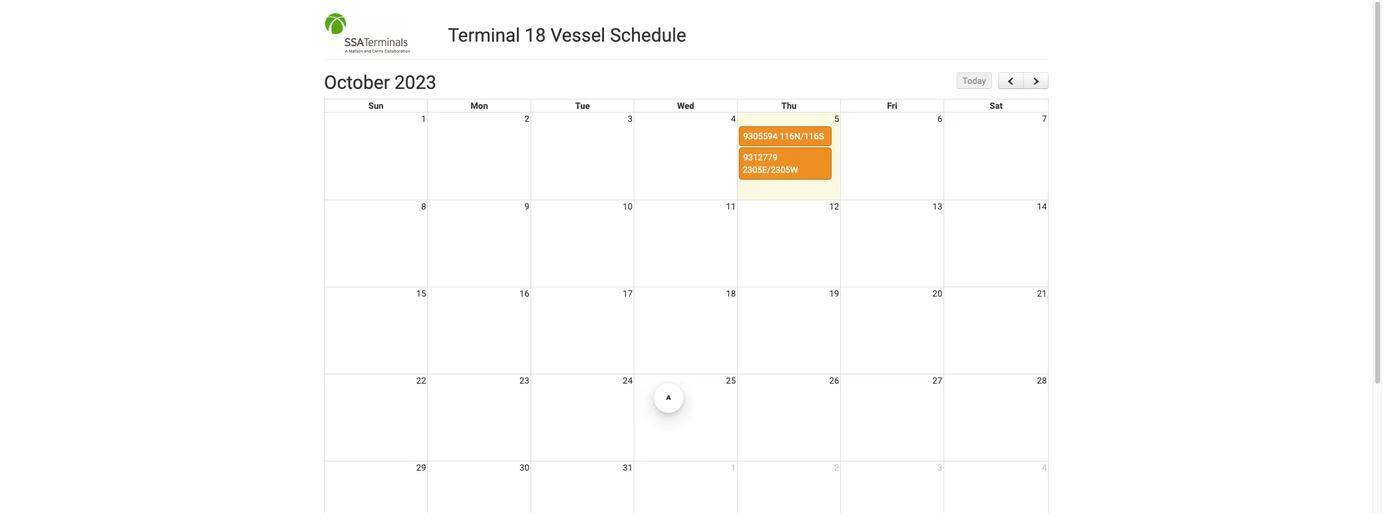 Task type: describe. For each thing, give the bounding box(es) containing it.
1 horizontal spatial 4
[[1042, 463, 1047, 473]]

1 vertical spatial 2
[[835, 463, 839, 473]]

1 vertical spatial 1
[[731, 463, 736, 473]]

‹
[[1006, 71, 1017, 90]]

9305594
[[744, 131, 778, 141]]

31
[[623, 463, 633, 473]]

today
[[963, 76, 987, 86]]

sat
[[990, 101, 1003, 111]]

9312779
[[744, 152, 778, 162]]

0 vertical spatial 18
[[525, 24, 546, 46]]

8
[[421, 202, 426, 212]]

16
[[520, 289, 530, 299]]

terminal 18 image
[[324, 12, 411, 54]]

25
[[726, 376, 736, 386]]

thu
[[782, 101, 797, 111]]

13
[[933, 202, 943, 212]]

30
[[520, 463, 530, 473]]

11
[[726, 202, 736, 212]]

fri
[[888, 101, 898, 111]]

10
[[623, 202, 633, 212]]

0 horizontal spatial 2
[[525, 114, 530, 124]]

19
[[830, 289, 839, 299]]

sun
[[369, 101, 384, 111]]

0 vertical spatial 4
[[731, 114, 736, 124]]

21
[[1038, 289, 1047, 299]]

schedule
[[610, 24, 687, 46]]

29
[[416, 463, 426, 473]]

tue
[[575, 101, 590, 111]]

1 vertical spatial 18
[[726, 289, 736, 299]]

6
[[938, 114, 943, 124]]

12
[[830, 202, 839, 212]]

1 vertical spatial 3
[[938, 463, 943, 473]]

terminal
[[448, 24, 520, 46]]

0 vertical spatial 1
[[421, 114, 426, 124]]

›
[[1031, 71, 1042, 90]]

2023
[[395, 72, 437, 93]]

5
[[835, 114, 839, 124]]



Task type: locate. For each thing, give the bounding box(es) containing it.
october 2023
[[324, 72, 437, 93]]

9305594 116n/116s
[[744, 131, 824, 141]]

0 horizontal spatial 4
[[731, 114, 736, 124]]

vessel
[[551, 24, 606, 46]]

18
[[525, 24, 546, 46], [726, 289, 736, 299]]

1 horizontal spatial 1
[[731, 463, 736, 473]]

mon
[[471, 101, 488, 111]]

2
[[525, 114, 530, 124], [835, 463, 839, 473]]

24
[[623, 376, 633, 386]]

22
[[416, 376, 426, 386]]

october
[[324, 72, 390, 93]]

27
[[933, 376, 943, 386]]

23
[[520, 376, 530, 386]]

0 horizontal spatial 1
[[421, 114, 426, 124]]

terminal 18 vessel schedule
[[448, 24, 687, 46]]

1 horizontal spatial 2
[[835, 463, 839, 473]]

4
[[731, 114, 736, 124], [1042, 463, 1047, 473]]

20
[[933, 289, 943, 299]]

0 vertical spatial 3
[[628, 114, 633, 124]]

1 horizontal spatial 3
[[938, 463, 943, 473]]

0 vertical spatial 2
[[525, 114, 530, 124]]

7
[[1042, 114, 1047, 124]]

wed
[[678, 101, 695, 111]]

1 vertical spatial 4
[[1042, 463, 1047, 473]]

116n/116s
[[780, 131, 824, 141]]

3
[[628, 114, 633, 124], [938, 463, 943, 473]]

17
[[623, 289, 633, 299]]

28
[[1038, 376, 1047, 386]]

26
[[830, 376, 839, 386]]

15
[[416, 289, 426, 299]]

9312779 2305e/2305w
[[743, 152, 798, 175]]

1
[[421, 114, 426, 124], [731, 463, 736, 473]]

14
[[1038, 202, 1047, 212]]

2305e/2305w
[[743, 165, 798, 175]]

9
[[525, 202, 530, 212]]

1 horizontal spatial 18
[[726, 289, 736, 299]]

0 horizontal spatial 18
[[525, 24, 546, 46]]

0 horizontal spatial 3
[[628, 114, 633, 124]]



Task type: vqa. For each thing, say whether or not it's contained in the screenshot.
"Gate" associated with T18 North Gate Out
no



